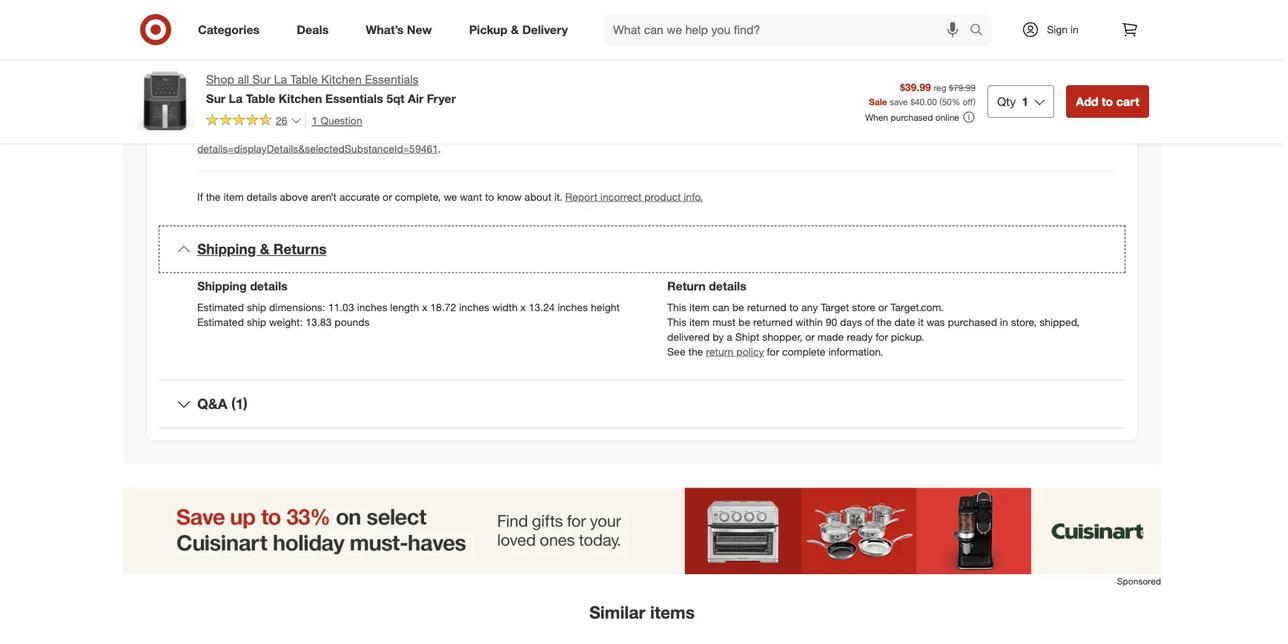 Task type: locate. For each thing, give the bounding box(es) containing it.
0 vertical spatial estimated
[[197, 301, 244, 314]]

)
[[974, 96, 976, 107]]

1 vertical spatial or
[[879, 301, 888, 314]]

2 vertical spatial to
[[790, 301, 799, 314]]

search button
[[964, 13, 999, 49]]

1 ship from the top
[[247, 301, 266, 314]]

incorrect
[[601, 190, 642, 203]]

details up can
[[709, 279, 747, 294]]

1 vertical spatial estimated
[[197, 316, 244, 329]]

return
[[706, 345, 734, 358]]

1 vertical spatial purchased
[[948, 316, 998, 329]]

(1)
[[232, 396, 248, 413]]

0 horizontal spatial inches
[[357, 301, 388, 314]]

kitchen up question
[[321, 72, 362, 87]]

inches right 13.24
[[558, 301, 588, 314]]

details inside 'shipping details estimated ship dimensions: 11.03 inches length x 18.72 inches width x 13.24 inches height estimated ship weight: 13.83 pounds'
[[250, 279, 288, 294]]

purchased right 'was'
[[948, 316, 998, 329]]

1 horizontal spatial 1
[[1022, 94, 1029, 109]]

1 vertical spatial la
[[229, 91, 243, 106]]

add
[[1076, 94, 1099, 109]]

item right the if
[[224, 190, 244, 203]]

2 horizontal spatial to
[[1102, 94, 1114, 109]]

question
[[321, 114, 363, 127]]

1 vertical spatial for
[[767, 345, 780, 358]]

2 shipping from the top
[[197, 279, 247, 294]]

1 estimated from the top
[[197, 301, 244, 314]]

ship
[[247, 301, 266, 314], [247, 316, 266, 329]]

1 horizontal spatial the
[[689, 345, 703, 358]]

the down 'delivered'
[[689, 345, 703, 358]]

items
[[650, 603, 695, 623]]

of
[[865, 316, 874, 329]]

2 horizontal spatial inches
[[558, 301, 588, 314]]

to
[[1102, 94, 1114, 109], [485, 190, 494, 203], [790, 301, 799, 314]]

x left 18.72 at the left top of page
[[422, 301, 428, 314]]

product left contains
[[219, 127, 256, 140]]

for
[[876, 330, 888, 343], [767, 345, 780, 358]]

estimated down shipping & returns
[[197, 301, 244, 314]]

1 question link
[[305, 112, 363, 129]]

1 horizontal spatial inches
[[459, 301, 490, 314]]

1 right qty
[[1022, 94, 1029, 109]]

.
[[438, 142, 441, 155]]

inches left width
[[459, 301, 490, 314]]

0 vertical spatial to
[[1102, 94, 1114, 109]]

x right width
[[521, 301, 526, 314]]

essentials up the 5qt
[[365, 72, 419, 87]]

1 question
[[312, 114, 363, 127]]

1 vertical spatial kitchen
[[279, 91, 322, 106]]

1 horizontal spatial product
[[645, 190, 681, 203]]

0 vertical spatial or
[[383, 190, 392, 203]]

1 horizontal spatial sur
[[253, 72, 271, 87]]

5qt
[[387, 91, 405, 106]]

la down all
[[229, 91, 243, 106]]

shipping down the if
[[197, 241, 256, 258]]

2 horizontal spatial the
[[877, 316, 892, 329]]

purchased inside the return details this item can be returned to any target store or target.com. this item must be returned within 90 days of the date it was purchased in store, shipped, delivered by a shipt shopper, or made ready for pickup. see the return policy for complete information.
[[948, 316, 998, 329]]

0 horizontal spatial &
[[260, 241, 270, 258]]

to inside add to cart button
[[1102, 94, 1114, 109]]

it
[[919, 316, 924, 329]]

2 horizontal spatial or
[[879, 301, 888, 314]]

categories
[[198, 22, 260, 37]]

warning:
[[220, 71, 273, 84]]

for down the shopper,
[[767, 345, 780, 358]]

shipping inside dropdown button
[[197, 241, 256, 258]]

kitchen down warning
[[279, 91, 322, 106]]

can
[[713, 301, 730, 314]]

the right of
[[877, 316, 892, 329]]

& inside dropdown button
[[260, 241, 270, 258]]

qty
[[998, 94, 1016, 109]]

sale
[[869, 96, 888, 107]]

& right pickup
[[511, 22, 519, 37]]

18.72
[[430, 301, 456, 314]]

know
[[497, 190, 522, 203]]

product left info.
[[645, 190, 681, 203]]

0 vertical spatial purchased
[[891, 112, 933, 123]]

0 horizontal spatial 1
[[312, 114, 318, 127]]

off
[[963, 96, 974, 107]]

want
[[460, 190, 482, 203]]

1 vertical spatial in
[[1001, 316, 1009, 329]]

shipping down shipping & returns
[[197, 279, 247, 294]]

to left any
[[790, 301, 799, 314]]

contains
[[259, 127, 298, 140]]

table up 26 link
[[246, 91, 275, 106]]

save
[[890, 96, 908, 107]]

essentials
[[365, 72, 419, 87], [325, 91, 383, 106]]

sur right all
[[253, 72, 271, 87]]

essentials down and
[[325, 91, 383, 106]]

1 vertical spatial ship
[[247, 316, 266, 329]]

details inside the return details this item can be returned to any target store or target.com. this item must be returned within 90 days of the date it was purchased in store, shipped, delivered by a shipt shopper, or made ready for pickup. see the return policy for complete information.
[[709, 279, 747, 294]]

add to cart
[[1076, 94, 1140, 109]]

& for pickup
[[511, 22, 519, 37]]

or right store
[[879, 301, 888, 314]]

0 horizontal spatial table
[[246, 91, 275, 106]]

estimated
[[197, 301, 244, 314], [197, 316, 244, 329]]

weight:
[[269, 316, 303, 329]]

sur down shop
[[206, 91, 226, 106]]

purchased down the $
[[891, 112, 933, 123]]

complete
[[783, 345, 826, 358]]

1 inches from the left
[[357, 301, 388, 314]]

& for shipping
[[260, 241, 270, 258]]

0 horizontal spatial la
[[229, 91, 243, 106]]

0 horizontal spatial sur
[[206, 91, 226, 106]]

details
[[247, 190, 277, 203], [250, 279, 288, 294], [709, 279, 747, 294]]

& left the returns
[[260, 241, 270, 258]]

1 shipping from the top
[[197, 241, 256, 258]]

reproductive
[[373, 71, 435, 84]]

be up the shipt
[[739, 316, 751, 329]]

2 vertical spatial the
[[689, 345, 703, 358]]

in
[[1071, 23, 1079, 36], [1001, 316, 1009, 329]]

2 vertical spatial item
[[690, 316, 710, 329]]

2 vertical spatial or
[[806, 330, 815, 343]]

0 vertical spatial kitchen
[[321, 72, 362, 87]]

pounds
[[335, 316, 370, 329]]

shipping for shipping details estimated ship dimensions: 11.03 inches length x 18.72 inches width x 13.24 inches height estimated ship weight: 13.83 pounds
[[197, 279, 247, 294]]

1 vertical spatial the
[[877, 316, 892, 329]]

if
[[197, 190, 203, 203]]

1 vertical spatial this
[[668, 301, 687, 314]]

sign in link
[[1010, 13, 1102, 46]]

shipping & returns button
[[159, 226, 1126, 273]]

0 horizontal spatial x
[[422, 301, 428, 314]]

the right the if
[[206, 190, 221, 203]]

in left store,
[[1001, 316, 1009, 329]]

ship left 'dimensions:'
[[247, 301, 266, 314]]

1 horizontal spatial x
[[521, 301, 526, 314]]

shipt
[[736, 330, 760, 343]]

1 vertical spatial sur
[[206, 91, 226, 106]]

item left can
[[690, 301, 710, 314]]

1 x from the left
[[422, 301, 428, 314]]

1 vertical spatial to
[[485, 190, 494, 203]]

1 horizontal spatial purchased
[[948, 316, 998, 329]]

information.
[[829, 345, 884, 358]]

1 vertical spatial &
[[260, 241, 270, 258]]

item up 'delivered'
[[690, 316, 710, 329]]

1 horizontal spatial to
[[790, 301, 799, 314]]

to right add
[[1102, 94, 1114, 109]]

:
[[227, 26, 230, 39]]

table
[[290, 72, 318, 87], [246, 91, 275, 106]]

for right ready on the bottom right of the page
[[876, 330, 888, 343]]

in right sign on the top of the page
[[1071, 23, 1079, 36]]

0 vertical spatial returned
[[747, 301, 787, 314]]

this down return
[[668, 301, 687, 314]]

(
[[940, 96, 942, 107]]

1 vertical spatial 1
[[312, 114, 318, 127]]

1 horizontal spatial &
[[511, 22, 519, 37]]

1 vertical spatial returned
[[754, 316, 793, 329]]

warning
[[275, 71, 313, 84]]

0 vertical spatial in
[[1071, 23, 1079, 36]]

details up 'dimensions:'
[[250, 279, 288, 294]]

shipping for shipping & returns
[[197, 241, 256, 258]]

ship left weight:
[[247, 316, 266, 329]]

estimated left weight:
[[197, 316, 244, 329]]

1 horizontal spatial la
[[274, 72, 287, 87]]

0 vertical spatial ship
[[247, 301, 266, 314]]

0 vertical spatial table
[[290, 72, 318, 87]]

1 vertical spatial be
[[739, 316, 751, 329]]

or
[[383, 190, 392, 203], [879, 301, 888, 314], [806, 330, 815, 343]]

0 vertical spatial product
[[219, 127, 256, 140]]

$39.99
[[900, 80, 932, 93]]

pickup.
[[891, 330, 925, 343]]

https://sor.epa.gov/sor_internet/registry/substreg/searchandretrieve/substancesearch/search.do? details=displaydetails&selectedsubstanceid=59461 link
[[197, 127, 1101, 155]]

cart
[[1117, 94, 1140, 109]]

0 horizontal spatial to
[[485, 190, 494, 203]]

0 vertical spatial essentials
[[365, 72, 419, 87]]

1 vertical spatial shipping
[[197, 279, 247, 294]]

1 inside "link"
[[312, 114, 318, 127]]

be
[[733, 301, 745, 314], [739, 316, 751, 329]]

table up 1 question "link"
[[290, 72, 318, 87]]

be right can
[[733, 301, 745, 314]]

similar items
[[590, 603, 695, 623]]

x
[[422, 301, 428, 314], [521, 301, 526, 314]]

or down within
[[806, 330, 815, 343]]

see
[[668, 345, 686, 358]]

0 vertical spatial sur
[[253, 72, 271, 87]]

cancer
[[316, 71, 350, 84]]

la right warning:
[[274, 72, 287, 87]]

return
[[668, 279, 706, 294]]

0 horizontal spatial the
[[206, 190, 221, 203]]

1 up ptfe,
[[312, 114, 318, 127]]

1 vertical spatial product
[[645, 190, 681, 203]]

made
[[818, 330, 844, 343]]

inches up pounds
[[357, 301, 388, 314]]

this up 'delivered'
[[668, 316, 687, 329]]

to right want
[[485, 190, 494, 203]]

or right the accurate
[[383, 190, 392, 203]]

target
[[821, 301, 850, 314]]

inches
[[357, 301, 388, 314], [459, 301, 490, 314], [558, 301, 588, 314]]

0 vertical spatial item
[[224, 190, 244, 203]]

we
[[444, 190, 457, 203]]

0 horizontal spatial or
[[383, 190, 392, 203]]

3 inches from the left
[[558, 301, 588, 314]]

0 vertical spatial &
[[511, 22, 519, 37]]

details for return
[[709, 279, 747, 294]]

1
[[1022, 94, 1029, 109], [312, 114, 318, 127]]

advertisement region
[[123, 488, 1162, 575]]

0 vertical spatial shipping
[[197, 241, 256, 258]]

sur
[[253, 72, 271, 87], [206, 91, 226, 106]]

0 horizontal spatial in
[[1001, 316, 1009, 329]]

1 horizontal spatial or
[[806, 330, 815, 343]]

shipping inside 'shipping details estimated ship dimensions: 11.03 inches length x 18.72 inches width x 13.24 inches height estimated ship weight: 13.83 pounds'
[[197, 279, 247, 294]]

shipping
[[197, 241, 256, 258], [197, 279, 247, 294]]

this right image of sur la table kitchen essentials 5qt air fryer
[[197, 127, 217, 140]]

details left above
[[247, 190, 277, 203]]

1 horizontal spatial for
[[876, 330, 888, 343]]

90
[[826, 316, 838, 329]]



Task type: vqa. For each thing, say whether or not it's contained in the screenshot.
$3.00 link associated with add to cart button related to Men's Holiday Trees Cozy Crew Socks with Gift Card Holder - Wondershop™ White 6-12 image
no



Task type: describe. For each thing, give the bounding box(es) containing it.
1 horizontal spatial in
[[1071, 23, 1079, 36]]

imported
[[233, 26, 276, 39]]

13.83
[[306, 316, 332, 329]]

add to cart button
[[1067, 85, 1150, 118]]

online
[[936, 112, 960, 123]]

delivered
[[668, 330, 710, 343]]

to inside the return details this item can be returned to any target store or target.com. this item must be returned within 90 days of the date it was purchased in store, shipped, delivered by a shipt shopper, or made ready for pickup. see the return policy for complete information.
[[790, 301, 799, 314]]

deals
[[297, 22, 329, 37]]

dimensions:
[[269, 301, 325, 314]]

origin : imported
[[197, 26, 276, 39]]

deals link
[[284, 13, 347, 46]]

$79.99
[[949, 82, 976, 93]]

and
[[353, 71, 370, 84]]

similar
[[590, 603, 646, 623]]

air
[[408, 91, 424, 106]]

shop
[[206, 72, 234, 87]]

return policy link
[[706, 345, 764, 358]]

https://sor.epa.gov/sor_internet/registry/substreg/searchandretrieve/substancesearch/search.do?
[[651, 127, 1101, 140]]

What can we help you find? suggestions appear below search field
[[605, 13, 974, 46]]

categories link
[[185, 13, 278, 46]]

reg
[[934, 82, 947, 93]]

new
[[407, 22, 432, 37]]

1 vertical spatial item
[[690, 301, 710, 314]]

store,
[[1012, 316, 1037, 329]]

days
[[841, 316, 863, 329]]

pickup & delivery
[[469, 22, 568, 37]]

2 ship from the top
[[247, 316, 266, 329]]

q&a (1)
[[197, 396, 248, 413]]

report incorrect product info. button
[[566, 190, 703, 204]]

1 horizontal spatial table
[[290, 72, 318, 87]]

report
[[566, 190, 598, 203]]

11.03
[[328, 301, 354, 314]]

a
[[727, 330, 733, 343]]

what's new link
[[353, 13, 451, 46]]

0 horizontal spatial purchased
[[891, 112, 933, 123]]

0 vertical spatial this
[[197, 127, 217, 140]]

shopper,
[[763, 330, 803, 343]]

about
[[525, 190, 552, 203]]

pfa,
[[331, 127, 353, 140]]

2 x from the left
[[521, 301, 526, 314]]

when purchased online
[[866, 112, 960, 123]]

q&a (1) button
[[159, 381, 1126, 428]]

fep
[[355, 127, 372, 140]]

ready
[[847, 330, 873, 343]]

policy
[[737, 345, 764, 358]]

shipping & returns
[[197, 241, 327, 258]]

2 vertical spatial this
[[668, 316, 687, 329]]

qty 1
[[998, 94, 1029, 109]]

40.00
[[915, 96, 937, 107]]

in inside the return details this item can be returned to any target store or target.com. this item must be returned within 90 days of the date it was purchased in store, shipped, delivered by a shipt shopper, or made ready for pickup. see the return policy for complete information.
[[1001, 316, 1009, 329]]

return details this item can be returned to any target store or target.com. this item must be returned within 90 days of the date it was purchased in store, shipped, delivered by a shipt shopper, or made ready for pickup. see the return policy for complete information.
[[668, 279, 1080, 358]]

26 link
[[206, 112, 302, 130]]

length
[[390, 301, 419, 314]]

shop all sur la table kitchen essentials sur la table kitchen essentials 5qt air fryer
[[206, 72, 456, 106]]

0 horizontal spatial for
[[767, 345, 780, 358]]

pickup
[[469, 22, 508, 37]]

date
[[895, 316, 916, 329]]

when
[[866, 112, 889, 123]]

50
[[942, 96, 952, 107]]

2 estimated from the top
[[197, 316, 244, 329]]

sign in
[[1047, 23, 1079, 36]]

shipping details estimated ship dimensions: 11.03 inches length x 18.72 inches width x 13.24 inches height estimated ship weight: 13.83 pounds
[[197, 279, 620, 329]]

above
[[280, 190, 308, 203]]

https://sor.epa.gov/sor_internet/registry/substreg/searchandretrieve/substancesearch/search.do? details=displaydetails&selectedsubstanceid=59461
[[197, 127, 1101, 155]]

accurate
[[340, 190, 380, 203]]

0 vertical spatial the
[[206, 190, 221, 203]]

26
[[276, 114, 287, 127]]

fryer
[[427, 91, 456, 106]]

0 vertical spatial 1
[[1022, 94, 1029, 109]]

any
[[802, 301, 818, 314]]

info.
[[684, 190, 703, 203]]

was
[[927, 316, 945, 329]]

image of sur la table kitchen essentials 5qt air fryer image
[[135, 71, 194, 131]]

1 vertical spatial essentials
[[325, 91, 383, 106]]

sponsored
[[1118, 576, 1162, 587]]

0 vertical spatial for
[[876, 330, 888, 343]]

2 inches from the left
[[459, 301, 490, 314]]

sign
[[1047, 23, 1068, 36]]

search
[[964, 24, 999, 38]]

delivery
[[523, 22, 568, 37]]

shipped,
[[1040, 316, 1080, 329]]

0 vertical spatial be
[[733, 301, 745, 314]]

complete,
[[395, 190, 441, 203]]

0 horizontal spatial product
[[219, 127, 256, 140]]

1 vertical spatial table
[[246, 91, 275, 106]]

what's new
[[366, 22, 432, 37]]

13.24
[[529, 301, 555, 314]]

similar items region
[[123, 488, 1162, 630]]

0 vertical spatial la
[[274, 72, 287, 87]]

details for shipping
[[250, 279, 288, 294]]

returns
[[274, 241, 327, 258]]

height
[[591, 301, 620, 314]]

within
[[796, 316, 823, 329]]

$
[[911, 96, 915, 107]]



